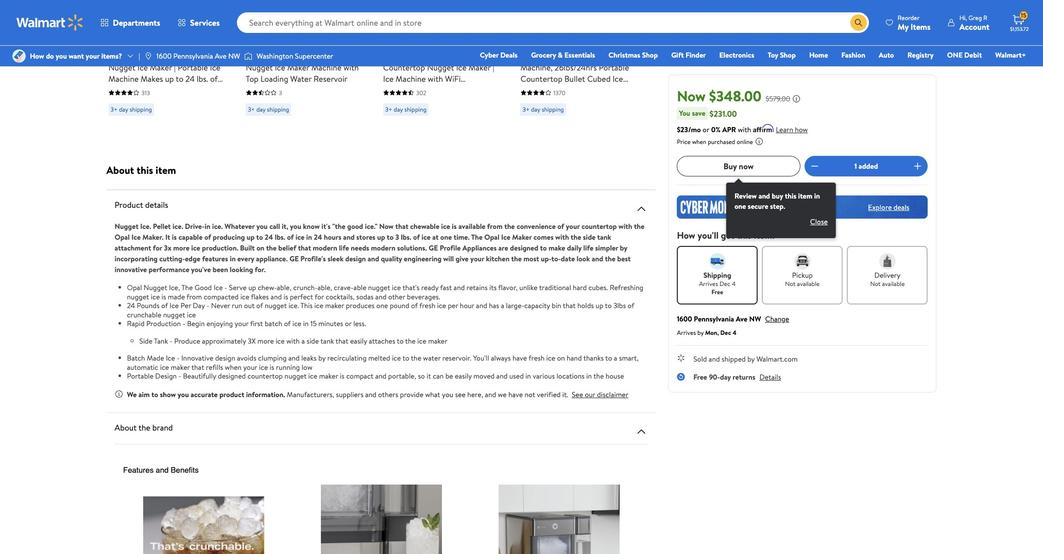 Task type: describe. For each thing, give the bounding box(es) containing it.
northair
[[246, 50, 276, 62]]

ice up various
[[546, 353, 555, 364]]

ice right this on the left bottom of page
[[314, 301, 323, 311]]

pennsylvania for 1600 pennsylvania ave nw change arrives by mon, dec 4
[[694, 314, 734, 324]]

not for pickup
[[785, 280, 796, 288]]

on inside the nugget ice. pellet ice. drive-in ice. whatever you call it, you know it's "the good ice." now that chewable ice is available from the convenience of your countertop with the opal ice maker. it is capable of producing up to 24 lbs. of ice in 24 hours and stores up to 3 lbs. of ice at one time. the opal ice maker comes with the side tank attachment for 3x more ice production. built on the belief that modern life needs modern solutions. ge profile appliances are designed to make daily life simpler by incorporating cutting-edge features in every appliance. ge profile's sleek design and quality engineering will give your kitchen the most up-to-date look and the best innovative performance you've been looking for.
[[256, 243, 264, 253]]

per
[[448, 301, 458, 311]]

ice inside sponsored $399.90 northair 44lb self-dispensing nugget ice maker machine with top loading water reservoir
[[275, 62, 285, 73]]

maker inside $399.00 ge profile opal | countertop nugget ice maker | portable ice machine makes up to 24 lbs. of ice per day | stainless steel finish
[[150, 62, 172, 73]]

produce
[[174, 336, 200, 346]]

available for pickup
[[797, 280, 820, 288]]

in inside review and buy this item in one secure step. close
[[814, 191, 820, 201]]

on inside batch made ice - innovative design avoids clumping and leaks by recirculating melted ice to the water reservoir. you'll always have fresh ice on hand thanks to a smart, automatic ice maker that refills when your ice is running low portable design - beautifully designed countertop nugget ice maker is compact and portable, so it can be easily moved and used in various locations in the house
[[557, 353, 565, 364]]

is left made
[[162, 292, 166, 302]]

"the
[[332, 221, 345, 232]]

purchased
[[708, 138, 735, 146]]

1 horizontal spatial lbs.
[[275, 232, 285, 243]]

enjoying
[[206, 319, 233, 329]]

the up "appliance."
[[266, 243, 277, 253]]

opal nugget ice, the good ice - serve up chew-able, crunch-able, crave-able nugget ice that's ready fast and retains its flavor, unlike traditional hard cubes. refreshing nugget ice is made from compacted ice flakes and is perfect for cocktails, sodas and other beverages. 24 pounds of ice per day - never run out of nugget ice. this ice maker produces one pound of fresh ice per hour and has a large-capacity bin that holds up to 3lbs of crunchable nugget ice
[[127, 283, 643, 320]]

by inside batch made ice - innovative design avoids clumping and leaks by recirculating melted ice to the water reservoir. you'll always have fresh ice on hand thanks to a smart, automatic ice maker that refills when your ice is running low portable design - beautifully designed countertop nugget ice maker is compact and portable, so it can be easily moved and used in various locations in the house
[[318, 353, 326, 364]]

walmart image
[[16, 14, 83, 31]]

minutes
[[318, 319, 343, 329]]

of right pounds
[[161, 301, 168, 311]]

of right 3lbs on the right bottom
[[628, 301, 634, 311]]

ge down the belief
[[289, 254, 299, 264]]

opal inside sponsored now $449.00 $529.00 ge profile opal 2.0 | countertop nugget ice maker | ice machine with wifi connectivity | smart home kitchen essentials | stainless steel
[[422, 50, 439, 62]]

available inside the nugget ice. pellet ice. drive-in ice. whatever you call it, you know it's "the good ice." now that chewable ice is available from the convenience of your countertop with the opal ice maker. it is capable of producing up to 24 lbs. of ice in 24 hours and stores up to 3 lbs. of ice at one time. the opal ice maker comes with the side tank attachment for 3x more ice production. built on the belief that modern life needs modern solutions. ge profile appliances are designed to make daily life simpler by incorporating cutting-edge features in every appliance. ge profile's sleek design and quality engineering will give your kitchen the most up-to-date look and the best innovative performance you've been looking for.
[[458, 221, 485, 232]]

one inside the 'opal nugget ice, the good ice - serve up chew-able, crunch-able, crave-able nugget ice that's ready fast and retains its flavor, unlike traditional hard cubes. refreshing nugget ice is made from compacted ice flakes and is perfect for cocktails, sodas and other beverages. 24 pounds of ice per day - never run out of nugget ice. this ice maker produces one pound of fresh ice per hour and has a large-capacity bin that holds up to 3lbs of crunchable nugget ice'
[[376, 301, 388, 311]]

maker inside sponsored $399.90 northair 44lb self-dispensing nugget ice maker machine with top loading water reservoir
[[287, 62, 309, 73]]

up down 'ice."'
[[377, 232, 385, 243]]

0 vertical spatial this
[[137, 163, 153, 177]]

side inside the nugget ice. pellet ice. drive-in ice. whatever you call it, you know it's "the good ice." now that chewable ice is available from the convenience of your countertop with the opal ice maker. it is capable of producing up to 24 lbs. of ice in 24 hours and stores up to 3 lbs. of ice at one time. the opal ice maker comes with the side tank attachment for 3x more ice production. built on the belief that modern life needs modern solutions. ge profile appliances are designed to make daily life simpler by incorporating cutting-edge features in every appliance. ge profile's sleek design and quality engineering will give your kitchen the most up-to-date look and the best innovative performance you've been looking for.
[[583, 232, 596, 243]]

steel inside $399.00 ge profile opal | countertop nugget ice maker | portable ice machine makes up to 24 lbs. of ice per day | stainless steel finish
[[187, 84, 205, 96]]

ice down know
[[296, 232, 305, 243]]

simpler
[[595, 243, 618, 253]]

about the brand image
[[635, 426, 648, 438]]

0 horizontal spatial side
[[307, 336, 319, 346]]

how for how you'll get this item:
[[677, 229, 695, 242]]

online
[[737, 138, 753, 146]]

countertop inside now $72.00 $102.00 ionchill quick cube ice machine, 26lbs/24hrs portable countertop bullet cubed ice maker
[[520, 73, 562, 84]]

profile inside sponsored now $449.00 $529.00 ge profile opal 2.0 | countertop nugget ice maker | ice machine with wifi connectivity | smart home kitchen essentials | stainless steel
[[396, 50, 420, 62]]

to up quality
[[387, 232, 394, 243]]

maker right low
[[319, 371, 338, 382]]

essentials inside sponsored now $449.00 $529.00 ge profile opal 2.0 | countertop nugget ice maker | ice machine with wifi connectivity | smart home kitchen essentials | stainless steel
[[412, 96, 447, 107]]

finder
[[686, 50, 706, 60]]

wifi
[[445, 73, 461, 84]]

portable,
[[388, 371, 416, 382]]

tank inside the nugget ice. pellet ice. drive-in ice. whatever you call it, you know it's "the good ice." now that chewable ice is available from the convenience of your countertop with the opal ice maker. it is capable of producing up to 24 lbs. of ice in 24 hours and stores up to 3 lbs. of ice at one time. the opal ice maker comes with the side tank attachment for 3x more ice production. built on the belief that modern life needs modern solutions. ge profile appliances are designed to make daily life simpler by incorporating cutting-edge features in every appliance. ge profile's sleek design and quality engineering will give your kitchen the most up-to-date look and the best innovative performance you've been looking for.
[[597, 232, 611, 243]]

designed inside the nugget ice. pellet ice. drive-in ice. whatever you call it, you know it's "the good ice." now that chewable ice is available from the convenience of your countertop with the opal ice maker. it is capable of producing up to 24 lbs. of ice in 24 hours and stores up to 3 lbs. of ice at one time. the opal ice maker comes with the side tank attachment for 3x more ice production. built on the belief that modern life needs modern solutions. ge profile appliances are designed to make daily life simpler by incorporating cutting-edge features in every appliance. ge profile's sleek design and quality engineering will give your kitchen the most up-to-date look and the best innovative performance you've been looking for.
[[510, 243, 538, 253]]

lbs. inside $399.00 ge profile opal | countertop nugget ice maker | portable ice machine makes up to 24 lbs. of ice per day | stainless steel finish
[[197, 73, 208, 84]]

per inside $399.00 ge profile opal | countertop nugget ice maker | portable ice machine makes up to 24 lbs. of ice per day | stainless steel finish
[[121, 84, 133, 96]]

nugget inside the 'opal nugget ice, the good ice - serve up chew-able, crunch-able, crave-able nugget ice that's ready fast and retains its flavor, unlike traditional hard cubes. refreshing nugget ice is made from compacted ice flakes and is perfect for cocktails, sodas and other beverages. 24 pounds of ice per day - never run out of nugget ice. this ice maker produces one pound of fresh ice per hour and has a large-capacity bin that holds up to 3lbs of crunchable nugget ice'
[[144, 283, 167, 293]]

walmart+ link
[[991, 49, 1031, 61]]

- left innovative
[[177, 353, 180, 364]]

nw for 1600 pennsylvania ave nw change arrives by mon, dec 4
[[749, 314, 761, 324]]

of up make
[[557, 221, 564, 232]]

it.
[[562, 390, 568, 400]]

and down needs
[[368, 254, 379, 264]]

that inside batch made ice - innovative design avoids clumping and leaks by recirculating melted ice to the water reservoir. you'll always have fresh ice on hand thanks to a smart, automatic ice maker that refills when your ice is running low portable design - beautifully designed countertop nugget ice maker is compact and portable, so it can be easily moved and used in various locations in the house
[[191, 362, 204, 373]]

of right out
[[256, 301, 263, 311]]

in left every
[[230, 254, 236, 264]]

and right 'sold'
[[709, 354, 720, 365]]

portable inside $399.00 ge profile opal | countertop nugget ice maker | portable ice machine makes up to 24 lbs. of ice per day | stainless steel finish
[[178, 62, 208, 73]]

product group containing $399.00
[[108, 0, 223, 136]]

hand
[[567, 353, 582, 364]]

and down melted on the left of the page
[[375, 371, 386, 382]]

maker inside the nugget ice. pellet ice. drive-in ice. whatever you call it, you know it's "the good ice." now that chewable ice is available from the convenience of your countertop with the opal ice maker. it is capable of producing up to 24 lbs. of ice in 24 hours and stores up to 3 lbs. of ice at one time. the opal ice maker comes with the side tank attachment for 3x more ice production. built on the belief that modern life needs modern solutions. ge profile appliances are designed to make daily life simpler by incorporating cutting-edge features in every appliance. ge profile's sleek design and quality engineering will give your kitchen the most up-to-date look and the best innovative performance you've been looking for.
[[512, 232, 532, 243]]

know
[[303, 221, 320, 232]]

hi,
[[959, 13, 967, 22]]

shipping for $399.90
[[267, 105, 289, 114]]

loading
[[260, 73, 288, 84]]

302
[[416, 88, 426, 97]]

&
[[558, 50, 563, 60]]

ice left that's
[[392, 283, 401, 293]]

producing
[[213, 232, 245, 243]]

$449.00
[[404, 35, 437, 48]]

ice up produce
[[187, 310, 196, 320]]

opal up attachment
[[115, 232, 130, 243]]

pennsylvania for 1600 pennsylvania ave nw
[[173, 51, 213, 61]]

of right pound
[[411, 301, 418, 311]]

ice down ice,
[[170, 301, 179, 311]]

product group containing now $449.00
[[383, 0, 498, 136]]

in up our
[[586, 371, 592, 382]]

add to cart image for now
[[387, 0, 400, 12]]

that up recirculating
[[336, 336, 348, 346]]

pickup not available
[[785, 270, 820, 288]]

is left running
[[270, 362, 274, 373]]

0 horizontal spatial 15
[[310, 319, 317, 329]]

with up best
[[619, 221, 632, 232]]

ice left at
[[422, 232, 431, 243]]

one inside the nugget ice. pellet ice. drive-in ice. whatever you call it, you know it's "the good ice." now that chewable ice is available from the convenience of your countertop with the opal ice maker. it is capable of producing up to 24 lbs. of ice in 24 hours and stores up to 3 lbs. of ice at one time. the opal ice maker comes with the side tank attachment for 3x more ice production. built on the belief that modern life needs modern solutions. ge profile appliances are designed to make daily life simpler by incorporating cutting-edge features in every appliance. ge profile's sleek design and quality engineering will give your kitchen the most up-to-date look and the best innovative performance you've been looking for.
[[440, 232, 452, 243]]

ice. inside the 'opal nugget ice, the good ice - serve up chew-able, crunch-able, crave-able nugget ice that's ready fast and retains its flavor, unlike traditional hard cubes. refreshing nugget ice is made from compacted ice flakes and is perfect for cocktails, sodas and other beverages. 24 pounds of ice per day - never run out of nugget ice. this ice maker produces one pound of fresh ice per hour and has a large-capacity bin that holds up to 3lbs of crunchable nugget ice'
[[289, 301, 299, 311]]

with up make
[[555, 232, 569, 243]]

ice right melted on the left of the page
[[392, 353, 401, 364]]

recirculating
[[327, 353, 367, 364]]

ice right 2.0
[[456, 62, 467, 73]]

your inside batch made ice - innovative design avoids clumping and leaks by recirculating melted ice to the water reservoir. you'll always have fresh ice on hand thanks to a smart, automatic ice maker that refills when your ice is running low portable design - beautifully designed countertop nugget ice maker is compact and portable, so it can be easily moved and used in various locations in the house
[[243, 362, 257, 373]]

essentials inside grocery & essentials link
[[564, 50, 595, 60]]

cyber monday deals image
[[677, 196, 928, 219]]

by right shipped on the bottom right of page
[[747, 354, 755, 365]]

1 life from the left
[[339, 243, 349, 253]]

maker right made
[[171, 362, 190, 373]]

and left we
[[485, 390, 496, 400]]

compacted
[[204, 292, 239, 302]]

the inside the 'opal nugget ice, the good ice - serve up chew-able, crunch-able, crave-able nugget ice that's ready fast and retains its flavor, unlike traditional hard cubes. refreshing nugget ice is made from compacted ice flakes and is perfect for cocktails, sodas and other beverages. 24 pounds of ice per day - never run out of nugget ice. this ice maker produces one pound of fresh ice per hour and has a large-capacity bin that holds up to 3lbs of crunchable nugget ice'
[[181, 283, 193, 293]]

1 3+ from the left
[[110, 105, 118, 114]]

ice right cube
[[592, 50, 602, 62]]

ice down batch
[[276, 336, 285, 346]]

belief
[[278, 243, 296, 253]]

legal information image
[[755, 138, 763, 146]]

of right batch
[[284, 319, 291, 329]]

not for delivery
[[870, 280, 881, 288]]

$23/mo
[[677, 125, 701, 135]]

you'll
[[698, 229, 719, 242]]

1 able, from the left
[[277, 283, 291, 293]]

close button
[[802, 214, 836, 230]]

dec inside 1600 pennsylvania ave nw change arrives by mon, dec 4
[[720, 329, 731, 337]]

0 horizontal spatial free
[[693, 372, 707, 383]]

ice right good
[[214, 283, 223, 293]]

pellet
[[153, 221, 171, 232]]

the inside the nugget ice. pellet ice. drive-in ice. whatever you call it, you know it's "the good ice." now that chewable ice is available from the convenience of your countertop with the opal ice maker. it is capable of producing up to 24 lbs. of ice in 24 hours and stores up to 3 lbs. of ice at one time. the opal ice maker comes with the side tank attachment for 3x more ice production. built on the belief that modern life needs modern solutions. ge profile appliances are designed to make daily life simpler by incorporating cutting-edge features in every appliance. ge profile's sleek design and quality engineering will give your kitchen the most up-to-date look and the best innovative performance you've been looking for.
[[471, 232, 483, 243]]

the right attaches
[[405, 336, 416, 346]]

to-
[[551, 254, 561, 264]]

ice down 1600 pennsylvania ave nw
[[210, 62, 220, 73]]

edge
[[185, 254, 200, 264]]

- left never
[[207, 301, 209, 311]]

shipping for $72.00
[[542, 105, 564, 114]]

save
[[692, 108, 705, 118]]

fashion
[[841, 50, 865, 60]]

nugget inside $399.00 ge profile opal | countertop nugget ice maker | portable ice machine makes up to 24 lbs. of ice per day | stainless steel finish
[[108, 62, 135, 73]]

batch
[[127, 353, 145, 364]]

quality
[[381, 254, 402, 264]]

sleek
[[328, 254, 343, 264]]

add to cart image for $399.90
[[250, 0, 262, 12]]

side
[[139, 336, 153, 346]]

made
[[147, 353, 164, 364]]

per inside the 'opal nugget ice, the good ice - serve up chew-able, crunch-able, crave-able nugget ice that's ready fast and retains its flavor, unlike traditional hard cubes. refreshing nugget ice is made from compacted ice flakes and is perfect for cocktails, sodas and other beverages. 24 pounds of ice per day - never run out of nugget ice. this ice maker produces one pound of fresh ice per hour and has a large-capacity bin that holds up to 3lbs of crunchable nugget ice'
[[181, 301, 191, 311]]

to up "portable,"
[[403, 353, 409, 364]]

ge down at
[[429, 243, 438, 253]]

greg
[[968, 13, 982, 22]]

fresh inside the 'opal nugget ice, the good ice - serve up chew-able, crunch-able, crave-able nugget ice that's ready fast and retains its flavor, unlike traditional hard cubes. refreshing nugget ice is made from compacted ice flakes and is perfect for cocktails, sodas and other beverages. 24 pounds of ice per day - never run out of nugget ice. this ice maker produces one pound of fresh ice per hour and has a large-capacity bin that holds up to 3lbs of crunchable nugget ice'
[[419, 301, 435, 311]]

shipping for now
[[404, 105, 426, 114]]

$231.00
[[710, 108, 737, 119]]

see
[[455, 390, 466, 400]]

and down good
[[343, 232, 355, 243]]

you right show
[[178, 390, 189, 400]]

your left first
[[235, 319, 249, 329]]

to right attaches
[[397, 336, 404, 346]]

ice.
[[140, 221, 151, 232]]

now up you
[[677, 86, 706, 106]]

the left water
[[411, 353, 421, 364]]

0 horizontal spatial ice.
[[173, 221, 183, 232]]

now
[[739, 161, 754, 172]]

0 horizontal spatial tank
[[321, 336, 334, 346]]

capable
[[178, 232, 203, 243]]

crunchable
[[127, 310, 161, 320]]

cubes.
[[588, 283, 608, 293]]

more inside the nugget ice. pellet ice. drive-in ice. whatever you call it, you know it's "the good ice." now that chewable ice is available from the convenience of your countertop with the opal ice maker. it is capable of producing up to 24 lbs. of ice in 24 hours and stores up to 3 lbs. of ice at one time. the opal ice maker comes with the side tank attachment for 3x more ice production. built on the belief that modern life needs modern solutions. ge profile appliances are designed to make daily life simpler by incorporating cutting-edge features in every appliance. ge profile's sleek design and quality engineering will give your kitchen the most up-to-date look and the best innovative performance you've been looking for.
[[173, 243, 189, 253]]

provide
[[400, 390, 423, 400]]

ice up 313
[[137, 62, 148, 73]]

up right holds
[[596, 301, 603, 311]]

been
[[213, 265, 228, 275]]

sodas
[[356, 292, 374, 302]]

a inside the 'opal nugget ice, the good ice - serve up chew-able, crunch-able, crave-able nugget ice that's ready fast and retains its flavor, unlike traditional hard cubes. refreshing nugget ice is made from compacted ice flakes and is perfect for cocktails, sodas and other beverages. 24 pounds of ice per day - never run out of nugget ice. this ice maker produces one pound of fresh ice per hour and has a large-capacity bin that holds up to 3lbs of crunchable nugget ice'
[[501, 301, 504, 311]]

ice right cubed
[[613, 73, 623, 84]]

gift finder link
[[667, 49, 711, 61]]

1600 for 1600 pennsylvania ave nw change arrives by mon, dec 4
[[677, 314, 692, 324]]

debit
[[964, 50, 982, 60]]

in up production.
[[205, 221, 210, 232]]

running
[[276, 362, 300, 373]]

$72.00
[[541, 35, 569, 48]]

ice left flakes
[[240, 292, 249, 302]]

0 horizontal spatial or
[[345, 319, 352, 329]]

opal inside $399.00 ge profile opal | countertop nugget ice maker | portable ice machine makes up to 24 lbs. of ice per day | stainless steel finish
[[147, 50, 164, 62]]

maker up water
[[428, 336, 447, 346]]

and down simpler
[[592, 254, 603, 264]]

ice left made
[[151, 292, 160, 302]]

day inside the 'opal nugget ice, the good ice - serve up chew-able, crunch-able, crave-able nugget ice that's ready fast and retains its flavor, unlike traditional hard cubes. refreshing nugget ice is made from compacted ice flakes and is perfect for cocktails, sodas and other beverages. 24 pounds of ice per day - never run out of nugget ice. this ice maker produces one pound of fresh ice per hour and has a large-capacity bin that holds up to 3lbs of crunchable nugget ice'
[[193, 301, 205, 311]]

profile inside the nugget ice. pellet ice. drive-in ice. whatever you call it, you know it's "the good ice." now that chewable ice is available from the convenience of your countertop with the opal ice maker. it is capable of producing up to 24 lbs. of ice in 24 hours and stores up to 3 lbs. of ice at one time. the opal ice maker comes with the side tank attachment for 3x more ice production. built on the belief that modern life needs modern solutions. ge profile appliances are designed to make daily life simpler by incorporating cutting-edge features in every appliance. ge profile's sleek design and quality engineering will give your kitchen the most up-to-date look and the best innovative performance you've been looking for.
[[440, 243, 461, 253]]

ge inside $399.00 ge profile opal | countertop nugget ice maker | portable ice machine makes up to 24 lbs. of ice per day | stainless steel finish
[[108, 50, 119, 62]]

maker inside the 'opal nugget ice, the good ice - serve up chew-able, crunch-able, crave-able nugget ice that's ready fast and retains its flavor, unlike traditional hard cubes. refreshing nugget ice is made from compacted ice flakes and is perfect for cocktails, sodas and other beverages. 24 pounds of ice per day - never run out of nugget ice. this ice maker produces one pound of fresh ice per hour and has a large-capacity bin that holds up to 3lbs of crunchable nugget ice'
[[325, 301, 344, 311]]

and left others
[[365, 390, 376, 400]]

avoids
[[237, 353, 256, 364]]

you right do
[[56, 51, 67, 61]]

run
[[232, 301, 242, 311]]

up-
[[541, 254, 551, 264]]

nugget right able at the left
[[368, 283, 390, 293]]

product details image
[[635, 203, 648, 215]]

day for now
[[394, 105, 403, 114]]

nugget down made
[[163, 310, 185, 320]]

close
[[810, 217, 828, 227]]

intent image for pickup image
[[794, 253, 811, 270]]

up inside $399.00 ge profile opal | countertop nugget ice maker | portable ice machine makes up to 24 lbs. of ice per day | stainless steel finish
[[165, 73, 174, 84]]

the left brand
[[138, 422, 150, 433]]

and left other at left bottom
[[375, 292, 386, 302]]

that inside the 'opal nugget ice, the good ice - serve up chew-able, crunch-able, crave-able nugget ice that's ready fast and retains its flavor, unlike traditional hard cubes. refreshing nugget ice is made from compacted ice flakes and is perfect for cocktails, sodas and other beverages. 24 pounds of ice per day - never run out of nugget ice. this ice maker produces one pound of fresh ice per hour and has a large-capacity bin that holds up to 3lbs of crunchable nugget ice'
[[563, 301, 576, 311]]

pickup
[[792, 270, 813, 281]]

you right the it,
[[290, 221, 301, 232]]

26lbs/24hrs
[[555, 62, 597, 73]]

apr
[[722, 125, 736, 135]]

shop for toy shop
[[780, 50, 796, 60]]

fresh inside batch made ice - innovative design avoids clumping and leaks by recirculating melted ice to the water reservoir. you'll always have fresh ice on hand thanks to a smart, automatic ice maker that refills when your ice is running low portable design - beautifully designed countertop nugget ice maker is compact and portable, so it can be easily moved and used in various locations in the house
[[529, 353, 545, 364]]

dec inside "shipping arrives dec 4 free"
[[720, 280, 730, 288]]

3+ day shipping for $72.00
[[523, 105, 564, 114]]

the left house
[[593, 371, 604, 382]]

3+ for $399.90
[[248, 105, 255, 114]]

toy shop link
[[763, 49, 800, 61]]

that up profile's
[[298, 243, 311, 253]]

day inside $399.00 ge profile opal | countertop nugget ice maker | portable ice machine makes up to 24 lbs. of ice per day | stainless steel finish
[[135, 84, 149, 96]]

the down "product details" icon
[[634, 221, 644, 232]]

2 horizontal spatial lbs.
[[401, 232, 411, 243]]

machine inside $399.00 ge profile opal | countertop nugget ice maker | portable ice machine makes up to 24 lbs. of ice per day | stainless steel finish
[[108, 73, 139, 84]]

day for $72.00
[[531, 105, 540, 114]]

is left perfect
[[284, 292, 288, 302]]

date
[[561, 254, 575, 264]]

intent image for shipping image
[[709, 253, 726, 270]]

suppliers
[[336, 390, 363, 400]]

ready
[[421, 283, 438, 293]]

chew-
[[258, 283, 277, 293]]

give
[[456, 254, 469, 264]]

profile's
[[300, 254, 326, 264]]

about for about this item
[[106, 163, 134, 177]]

opal inside the 'opal nugget ice, the good ice - serve up chew-able, crunch-able, crave-able nugget ice that's ready fast and retains its flavor, unlike traditional hard cubes. refreshing nugget ice is made from compacted ice flakes and is perfect for cocktails, sodas and other beverages. 24 pounds of ice per day - never run out of nugget ice. this ice maker produces one pound of fresh ice per hour and has a large-capacity bin that holds up to 3lbs of crunchable nugget ice'
[[127, 283, 142, 293]]

connectivity
[[383, 84, 429, 96]]

in down this on the left bottom of page
[[303, 319, 309, 329]]

- left begin
[[183, 319, 185, 329]]

of up production.
[[204, 232, 211, 243]]

1 horizontal spatial when
[[692, 138, 706, 146]]

supercenter
[[295, 51, 333, 61]]

of inside $399.00 ge profile opal | countertop nugget ice maker | portable ice machine makes up to 24 lbs. of ice per day | stainless steel finish
[[210, 73, 218, 84]]

with up running
[[286, 336, 300, 346]]

step.
[[770, 201, 785, 212]]

production
[[146, 319, 181, 329]]

free 90-day returns details
[[693, 372, 781, 383]]

24 down know
[[314, 232, 322, 243]]

is up time.
[[452, 221, 457, 232]]

locations
[[557, 371, 585, 382]]

ave for 1600 pennsylvania ave nw
[[215, 51, 227, 61]]

and left used
[[496, 371, 508, 382]]

your right want
[[86, 51, 100, 61]]

up right serve on the bottom left of page
[[248, 283, 256, 293]]

you left see
[[442, 390, 453, 400]]

do
[[46, 51, 54, 61]]

crave-
[[334, 283, 353, 293]]

and right flakes
[[271, 292, 282, 302]]

to inside the 'opal nugget ice, the good ice - serve up chew-able, crunch-able, crave-able nugget ice that's ready fast and retains its flavor, unlike traditional hard cubes. refreshing nugget ice is made from compacted ice flakes and is perfect for cocktails, sodas and other beverages. 24 pounds of ice per day - never run out of nugget ice. this ice maker produces one pound of fresh ice per hour and has a large-capacity bin that holds up to 3lbs of crunchable nugget ice'
[[605, 301, 612, 311]]

ice inside batch made ice - innovative design avoids clumping and leaks by recirculating melted ice to the water reservoir. you'll always have fresh ice on hand thanks to a smart, automatic ice maker that refills when your ice is running low portable design - beautifully designed countertop nugget ice maker is compact and portable, so it can be easily moved and used in various locations in the house
[[166, 353, 175, 364]]

ice left per on the left bottom of page
[[437, 301, 446, 311]]

have inside batch made ice - innovative design avoids clumping and leaks by recirculating melted ice to the water reservoir. you'll always have fresh ice on hand thanks to a smart, automatic ice maker that refills when your ice is running low portable design - beautifully designed countertop nugget ice maker is compact and portable, so it can be easily moved and used in various locations in the house
[[513, 353, 527, 364]]

cocktails,
[[326, 292, 355, 302]]

by inside 1600 pennsylvania ave nw change arrives by mon, dec 4
[[697, 329, 704, 337]]

ave for 1600 pennsylvania ave nw change arrives by mon, dec 4
[[736, 314, 747, 324]]

appliance.
[[256, 254, 288, 264]]

1 vertical spatial have
[[508, 390, 523, 400]]

the left most
[[511, 254, 522, 264]]

how you'll get this item:
[[677, 229, 775, 242]]

shipping
[[703, 270, 731, 281]]

product group containing now $72.00
[[520, 0, 635, 136]]

about for about the brand
[[115, 422, 137, 433]]

change button
[[765, 314, 789, 324]]

secure
[[748, 201, 768, 212]]

of up the belief
[[287, 232, 294, 243]]

approximately
[[202, 336, 246, 346]]

the up are
[[504, 221, 515, 232]]

intent image for delivery image
[[879, 253, 896, 270]]

comes
[[533, 232, 554, 243]]

you left call
[[256, 221, 268, 232]]

side tank - produce approximately 3x more ice with a side tank that easily attaches to the ice maker
[[139, 336, 447, 346]]

0 vertical spatial 15
[[1021, 11, 1026, 20]]

0 vertical spatial 3
[[279, 88, 282, 97]]

now inside sponsored now $449.00 $529.00 ge profile opal 2.0 | countertop nugget ice maker | ice machine with wifi connectivity | smart home kitchen essentials | stainless steel
[[383, 35, 402, 48]]

to inside $399.00 ge profile opal | countertop nugget ice maker | portable ice machine makes up to 24 lbs. of ice per day | stainless steel finish
[[176, 73, 183, 84]]

arrives inside "shipping arrives dec 4 free"
[[699, 280, 718, 288]]

- right the tank
[[170, 336, 172, 346]]

ice left 313
[[108, 84, 119, 96]]

1 shipping from the left
[[130, 105, 152, 114]]

how do you want your items?
[[30, 51, 122, 61]]

learn how
[[776, 125, 808, 135]]

stainless inside sponsored now $449.00 $529.00 ge profile opal 2.0 | countertop nugget ice maker | ice machine with wifi connectivity | smart home kitchen essentials | stainless steel
[[452, 96, 483, 107]]

1 horizontal spatial or
[[703, 125, 709, 135]]

free inside "shipping arrives dec 4 free"
[[711, 288, 723, 297]]

the up daily
[[571, 232, 581, 243]]



Task type: vqa. For each thing, say whether or not it's contained in the screenshot.
engineering
yes



Task type: locate. For each thing, give the bounding box(es) containing it.
1 horizontal spatial item
[[798, 191, 812, 201]]

0 vertical spatial design
[[345, 254, 366, 264]]

from
[[487, 221, 503, 232], [187, 292, 202, 302]]

0 horizontal spatial life
[[339, 243, 349, 253]]

ave left "change" 'button'
[[736, 314, 747, 324]]

chewable
[[410, 221, 439, 232]]

1 vertical spatial one
[[440, 232, 452, 243]]

1 vertical spatial when
[[225, 362, 242, 373]]

- right design
[[178, 371, 181, 382]]

0 horizontal spatial one
[[376, 301, 388, 311]]

1600 for 1600 pennsylvania ave nw
[[157, 51, 172, 61]]

maker down machine,
[[520, 84, 543, 96]]

nugget inside sponsored now $449.00 $529.00 ge profile opal 2.0 | countertop nugget ice maker | ice machine with wifi connectivity | smart home kitchen essentials | stainless steel
[[427, 62, 454, 73]]

that left chewable
[[395, 221, 408, 232]]

item right buy
[[798, 191, 812, 201]]

shipping down 313
[[130, 105, 152, 114]]

we aim to show you accurate product information. manufacturers, suppliers and others provide what you see here, and we have not verified it. see our disclaimer
[[127, 390, 628, 400]]

0 horizontal spatial for
[[153, 243, 162, 253]]

1 add to cart image from the left
[[250, 0, 262, 12]]

how for how do you want your items?
[[30, 51, 44, 61]]

can
[[433, 371, 444, 382]]

this
[[137, 163, 153, 177], [785, 191, 796, 201], [737, 229, 752, 242]]

2 3+ day shipping from the left
[[248, 105, 289, 114]]

1 horizontal spatial  image
[[244, 51, 253, 61]]

to right thanks
[[605, 353, 612, 364]]

0 horizontal spatial per
[[121, 84, 133, 96]]

life up look
[[583, 243, 593, 253]]

0 horizontal spatial lbs.
[[197, 73, 208, 84]]

low
[[302, 362, 312, 373]]

1 horizontal spatial side
[[583, 232, 596, 243]]

countertop inside batch made ice - innovative design avoids clumping and leaks by recirculating melted ice to the water reservoir. you'll always have fresh ice on hand thanks to a smart, automatic ice maker that refills when your ice is running low portable design - beautifully designed countertop nugget ice maker is compact and portable, so it can be easily moved and used in various locations in the house
[[247, 371, 283, 382]]

2 3+ from the left
[[248, 105, 255, 114]]

brand
[[152, 422, 173, 433]]

your up daily
[[566, 221, 580, 232]]

1 vertical spatial side
[[307, 336, 319, 346]]

opal up makes
[[147, 50, 164, 62]]

0 vertical spatial have
[[513, 353, 527, 364]]

2 shop from the left
[[780, 50, 796, 60]]

see
[[572, 390, 583, 400]]

1 horizontal spatial add to cart image
[[387, 0, 400, 12]]

about this item
[[106, 163, 176, 177]]

verified
[[537, 390, 561, 400]]

has
[[489, 301, 499, 311]]

$529.00
[[442, 36, 466, 46]]

lbs. down the it,
[[275, 232, 285, 243]]

for inside the nugget ice. pellet ice. drive-in ice. whatever you call it, you know it's "the good ice." now that chewable ice is available from the convenience of your countertop with the opal ice maker. it is capable of producing up to 24 lbs. of ice in 24 hours and stores up to 3 lbs. of ice at one time. the opal ice maker comes with the side tank attachment for 3x more ice production. built on the belief that modern life needs modern solutions. ge profile appliances are designed to make daily life simpler by incorporating cutting-edge features in every appliance. ge profile's sleek design and quality engineering will give your kitchen the most up-to-date look and the best innovative performance you've been looking for.
[[153, 243, 162, 253]]

available inside delivery not available
[[882, 280, 905, 288]]

of down 1600 pennsylvania ave nw
[[210, 73, 218, 84]]

2 vertical spatial a
[[614, 353, 617, 364]]

2 vertical spatial this
[[737, 229, 752, 242]]

profile down $399.00
[[121, 50, 145, 62]]

nw left "change" 'button'
[[749, 314, 761, 324]]

on
[[256, 243, 264, 253], [557, 353, 565, 364]]

by up best
[[620, 243, 627, 253]]

2 able, from the left
[[317, 283, 332, 293]]

1 horizontal spatial ice.
[[212, 221, 223, 232]]

0 horizontal spatial design
[[215, 353, 235, 364]]

is right it
[[172, 232, 177, 243]]

0 vertical spatial steel
[[187, 84, 205, 96]]

items
[[911, 21, 931, 32]]

and left buy
[[759, 191, 770, 201]]

ge down $399.00
[[108, 50, 119, 62]]

- left serve on the bottom left of page
[[224, 283, 227, 293]]

1 horizontal spatial how
[[677, 229, 695, 242]]

free down shipping
[[711, 288, 723, 297]]

that left refills
[[191, 362, 204, 373]]

nugget inside batch made ice - innovative design avoids clumping and leaks by recirculating melted ice to the water reservoir. you'll always have fresh ice on hand thanks to a smart, automatic ice maker that refills when your ice is running low portable design - beautifully designed countertop nugget ice maker is compact and portable, so it can be easily moved and used in various locations in the house
[[284, 371, 307, 382]]

$1,153.72
[[1010, 25, 1029, 32]]

needs
[[351, 243, 369, 253]]

1 horizontal spatial steel
[[383, 107, 401, 118]]

1 vertical spatial item
[[798, 191, 812, 201]]

by inside the nugget ice. pellet ice. drive-in ice. whatever you call it, you know it's "the good ice." now that chewable ice is available from the convenience of your countertop with the opal ice maker. it is capable of producing up to 24 lbs. of ice in 24 hours and stores up to 3 lbs. of ice at one time. the opal ice maker comes with the side tank attachment for 3x more ice production. built on the belief that modern life needs modern solutions. ge profile appliances are designed to make daily life simpler by incorporating cutting-edge features in every appliance. ge profile's sleek design and quality engineering will give your kitchen the most up-to-date look and the best innovative performance you've been looking for.
[[620, 243, 627, 253]]

tank up simpler
[[597, 232, 611, 243]]

for inside the 'opal nugget ice, the good ice - serve up chew-able, crunch-able, crave-able nugget ice that's ready fast and retains its flavor, unlike traditional hard cubes. refreshing nugget ice is made from compacted ice flakes and is perfect for cocktails, sodas and other beverages. 24 pounds of ice per day - never run out of nugget ice. this ice maker produces one pound of fresh ice per hour and has a large-capacity bin that holds up to 3lbs of crunchable nugget ice'
[[315, 292, 324, 302]]

3 3+ day shipping from the left
[[385, 105, 426, 114]]

0 horizontal spatial easily
[[350, 336, 367, 346]]

shipping down loading
[[267, 105, 289, 114]]

 image
[[12, 49, 26, 63], [244, 51, 253, 61]]

2 product group from the left
[[246, 0, 360, 136]]

the down simpler
[[605, 254, 615, 264]]

you save $231.00
[[679, 108, 737, 119]]

machine inside sponsored $399.90 northair 44lb self-dispensing nugget ice maker machine with top loading water reservoir
[[311, 62, 342, 73]]

1 horizontal spatial essentials
[[564, 50, 595, 60]]

sponsored for $399.90
[[246, 24, 274, 32]]

attachment
[[115, 243, 151, 253]]

is left compact
[[340, 371, 344, 382]]

auto
[[879, 50, 894, 60]]

not inside pickup not available
[[785, 280, 796, 288]]

in right used
[[525, 371, 531, 382]]

Walmart Site-Wide search field
[[237, 12, 869, 33]]

available up time.
[[458, 221, 485, 232]]

nugget
[[368, 283, 390, 293], [127, 292, 149, 302], [265, 301, 287, 311], [163, 310, 185, 320], [284, 371, 307, 382]]

ge up "connectivity"
[[383, 50, 394, 62]]

now $72.00 $102.00 ionchill quick cube ice machine, 26lbs/24hrs portable countertop bullet cubed ice maker
[[520, 35, 629, 96]]

our
[[585, 390, 595, 400]]

4 inside "shipping arrives dec 4 free"
[[732, 280, 736, 288]]

capacity
[[524, 301, 550, 311]]

0 vertical spatial easily
[[350, 336, 367, 346]]

engineering
[[404, 254, 441, 264]]

2 horizontal spatial a
[[614, 353, 617, 364]]

decrease quantity ge profile™ opal™ nugget ice maker with side tank, countertop icemaker, stainless steel, current quantity 1 image
[[809, 160, 821, 173]]

0 vertical spatial pennsylvania
[[173, 51, 213, 61]]

sponsored
[[246, 24, 274, 32], [383, 24, 411, 32]]

design inside batch made ice - innovative design avoids clumping and leaks by recirculating melted ice to the water reservoir. you'll always have fresh ice on hand thanks to a smart, automatic ice maker that refills when your ice is running low portable design - beautifully designed countertop nugget ice maker is compact and portable, so it can be easily moved and used in various locations in the house
[[215, 353, 235, 364]]

product
[[115, 199, 143, 211]]

1 vertical spatial dec
[[720, 329, 731, 337]]

dec right mon,
[[720, 329, 731, 337]]

1 horizontal spatial more
[[257, 336, 274, 346]]

1  added
[[854, 161, 878, 172]]

0 vertical spatial home
[[809, 50, 828, 60]]

or left less.
[[345, 319, 352, 329]]

for
[[153, 243, 162, 253], [315, 292, 324, 302]]

profile down the $449.00
[[396, 50, 420, 62]]

1 horizontal spatial one
[[440, 232, 452, 243]]

1 product group from the left
[[108, 0, 223, 136]]

nugget inside the nugget ice. pellet ice. drive-in ice. whatever you call it, you know it's "the good ice." now that chewable ice is available from the convenience of your countertop with the opal ice maker. it is capable of producing up to 24 lbs. of ice in 24 hours and stores up to 3 lbs. of ice at one time. the opal ice maker comes with the side tank attachment for 3x more ice production. built on the belief that modern life needs modern solutions. ge profile appliances are designed to make daily life simpler by incorporating cutting-edge features in every appliance. ge profile's sleek design and quality engineering will give your kitchen the most up-to-date look and the best innovative performance you've been looking for.
[[115, 221, 138, 232]]

with left wifi
[[428, 73, 443, 84]]

ice right made
[[166, 353, 175, 364]]

0 horizontal spatial designed
[[218, 371, 246, 382]]

appliances
[[462, 243, 497, 253]]

returns
[[733, 372, 755, 383]]

when inside batch made ice - innovative design avoids clumping and leaks by recirculating melted ice to the water reservoir. you'll always have fresh ice on hand thanks to a smart, automatic ice maker that refills when your ice is running low portable design - beautifully designed countertop nugget ice maker is compact and portable, so it can be easily moved and used in various locations in the house
[[225, 362, 242, 373]]

1600 inside 1600 pennsylvania ave nw change arrives by mon, dec 4
[[677, 314, 692, 324]]

by left mon,
[[697, 329, 704, 337]]

services
[[190, 17, 220, 28]]

home link
[[804, 49, 833, 61]]

3+ day shipping down "connectivity"
[[385, 105, 426, 114]]

24 inside $399.00 ge profile opal | countertop nugget ice maker | portable ice machine makes up to 24 lbs. of ice per day | stainless steel finish
[[185, 73, 195, 84]]

good
[[347, 221, 363, 232]]

ice up 'edge'
[[191, 243, 200, 253]]

1 horizontal spatial countertop
[[581, 221, 617, 232]]

1 vertical spatial home
[[458, 84, 480, 96]]

24 inside the 'opal nugget ice, the good ice - serve up chew-able, crunch-able, crave-able nugget ice that's ready fast and retains its flavor, unlike traditional hard cubes. refreshing nugget ice is made from compacted ice flakes and is perfect for cocktails, sodas and other beverages. 24 pounds of ice per day - never run out of nugget ice. this ice maker produces one pound of fresh ice per hour and has a large-capacity bin that holds up to 3lbs of crunchable nugget ice'
[[127, 301, 135, 311]]

sponsored $399.90 northair 44lb self-dispensing nugget ice maker machine with top loading water reservoir
[[246, 24, 359, 84]]

-
[[224, 283, 227, 293], [207, 301, 209, 311], [183, 319, 185, 329], [170, 336, 172, 346], [177, 353, 180, 364], [178, 371, 181, 382]]

1 horizontal spatial 15
[[1021, 11, 1026, 20]]

0 horizontal spatial not
[[785, 280, 796, 288]]

1 horizontal spatial easily
[[455, 371, 472, 382]]

1 not from the left
[[785, 280, 796, 288]]

maker inside sponsored now $449.00 $529.00 ge profile opal 2.0 | countertop nugget ice maker | ice machine with wifi connectivity | smart home kitchen essentials | stainless steel
[[469, 62, 491, 73]]

2 horizontal spatial machine
[[396, 73, 426, 84]]

24 left pounds
[[127, 301, 135, 311]]

3 add to cart image from the left
[[525, 0, 537, 12]]

ice right avoids
[[259, 362, 268, 373]]

beverages.
[[407, 292, 440, 302]]

4 product group from the left
[[520, 0, 635, 136]]

tank
[[597, 232, 611, 243], [321, 336, 334, 346]]

1 horizontal spatial not
[[870, 280, 881, 288]]

with inside sponsored now $449.00 $529.00 ge profile opal 2.0 | countertop nugget ice maker | ice machine with wifi connectivity | smart home kitchen essentials | stainless steel
[[428, 73, 443, 84]]

available for delivery
[[882, 280, 905, 288]]

0 horizontal spatial a
[[301, 336, 305, 346]]

0 horizontal spatial modern
[[313, 243, 337, 253]]

shop for christmas shop
[[642, 50, 658, 60]]

2 vertical spatial one
[[376, 301, 388, 311]]

search icon image
[[854, 19, 863, 27]]

hour
[[460, 301, 474, 311]]

0 vertical spatial from
[[487, 221, 503, 232]]

1 vertical spatial how
[[677, 229, 695, 242]]

add to cart image for $72.00
[[525, 0, 537, 12]]

3+
[[110, 105, 118, 114], [248, 105, 255, 114], [385, 105, 392, 114], [523, 105, 530, 114]]

portable inside now $72.00 $102.00 ionchill quick cube ice machine, 26lbs/24hrs portable countertop bullet cubed ice maker
[[599, 62, 629, 73]]

manufacturers,
[[287, 390, 334, 400]]

 image
[[144, 52, 152, 60]]

sponsored inside sponsored now $449.00 $529.00 ge profile opal 2.0 | countertop nugget ice maker | ice machine with wifi connectivity | smart home kitchen essentials | stainless steel
[[383, 24, 411, 32]]

3 shipping from the left
[[404, 105, 426, 114]]

one
[[734, 201, 746, 212], [440, 232, 452, 243], [376, 301, 388, 311]]

side
[[583, 232, 596, 243], [307, 336, 319, 346]]

0 horizontal spatial pennsylvania
[[173, 51, 213, 61]]

ice up manufacturers, on the bottom left
[[308, 371, 317, 382]]

machine,
[[520, 62, 553, 73]]

one debit link
[[942, 49, 987, 61]]

2 horizontal spatial profile
[[440, 243, 461, 253]]

0 horizontal spatial item
[[156, 163, 176, 177]]

reservoir.
[[442, 353, 471, 364]]

see our disclaimer button
[[572, 390, 628, 400]]

0 horizontal spatial how
[[30, 51, 44, 61]]

nugget up smart
[[427, 62, 454, 73]]

makes
[[141, 73, 163, 84]]

countertop inside the nugget ice. pellet ice. drive-in ice. whatever you call it, you know it's "the good ice." now that chewable ice is available from the convenience of your countertop with the opal ice maker. it is capable of producing up to 24 lbs. of ice in 24 hours and stores up to 3 lbs. of ice at one time. the opal ice maker comes with the side tank attachment for 3x more ice production. built on the belief that modern life needs modern solutions. ge profile appliances are designed to make daily life simpler by incorporating cutting-edge features in every appliance. ge profile's sleek design and quality engineering will give your kitchen the most up-to-date look and the best innovative performance you've been looking for.
[[581, 221, 617, 232]]

0 vertical spatial about
[[106, 163, 134, 177]]

1 modern from the left
[[313, 243, 337, 253]]

arrives left mon,
[[677, 329, 696, 337]]

3
[[279, 88, 282, 97], [395, 232, 399, 243]]

1 horizontal spatial available
[[797, 280, 820, 288]]

look
[[577, 254, 590, 264]]

from inside the 'opal nugget ice, the good ice - serve up chew-able, crunch-able, crave-able nugget ice that's ready fast and retains its flavor, unlike traditional hard cubes. refreshing nugget ice is made from compacted ice flakes and is perfect for cocktails, sodas and other beverages. 24 pounds of ice per day - never run out of nugget ice. this ice maker produces one pound of fresh ice per hour and has a large-capacity bin that holds up to 3lbs of crunchable nugget ice'
[[187, 292, 202, 302]]

1 vertical spatial pennsylvania
[[694, 314, 734, 324]]

this right get
[[737, 229, 752, 242]]

3+ for now
[[385, 105, 392, 114]]

most
[[523, 254, 539, 264]]

1 horizontal spatial able,
[[317, 283, 332, 293]]

0 horizontal spatial day
[[135, 84, 149, 96]]

90-
[[709, 372, 720, 383]]

design down needs
[[345, 254, 366, 264]]

2 horizontal spatial portable
[[599, 62, 629, 73]]

design down approximately
[[215, 353, 235, 364]]

now inside the nugget ice. pellet ice. drive-in ice. whatever you call it, you know it's "the good ice." now that chewable ice is available from the convenience of your countertop with the opal ice maker. it is capable of producing up to 24 lbs. of ice in 24 hours and stores up to 3 lbs. of ice at one time. the opal ice maker comes with the side tank attachment for 3x more ice production. built on the belief that modern life needs modern solutions. ge profile appliances are designed to make daily life simpler by incorporating cutting-edge features in every appliance. ge profile's sleek design and quality engineering will give your kitchen the most up-to-date look and the best innovative performance you've been looking for.
[[379, 221, 394, 232]]

1 vertical spatial a
[[301, 336, 305, 346]]

1 vertical spatial essentials
[[412, 96, 447, 107]]

toy shop
[[768, 50, 796, 60]]

1 horizontal spatial countertop
[[383, 62, 425, 73]]

when
[[692, 138, 706, 146], [225, 362, 242, 373]]

4 inside 1600 pennsylvania ave nw change arrives by mon, dec 4
[[733, 329, 736, 337]]

 image for how do you want your items?
[[12, 49, 26, 63]]

0 vertical spatial free
[[711, 288, 723, 297]]

2 horizontal spatial one
[[734, 201, 746, 212]]

nugget inside sponsored $399.90 northair 44lb self-dispensing nugget ice maker machine with top loading water reservoir
[[246, 62, 273, 73]]

now inside now $72.00 $102.00 ionchill quick cube ice machine, 26lbs/24hrs portable countertop bullet cubed ice maker
[[520, 35, 539, 48]]

0 horizontal spatial portable
[[127, 371, 154, 382]]

product group containing $399.90
[[246, 0, 360, 136]]

steel down 1600 pennsylvania ave nw
[[187, 84, 205, 96]]

1 horizontal spatial on
[[557, 353, 565, 364]]

smart
[[434, 84, 456, 96]]

4 3+ day shipping from the left
[[523, 105, 564, 114]]

added
[[859, 161, 878, 172]]

1 vertical spatial or
[[345, 319, 352, 329]]

2 sponsored from the left
[[383, 24, 411, 32]]

1 sponsored from the left
[[246, 24, 274, 32]]

24 down call
[[265, 232, 273, 243]]

ave inside 1600 pennsylvania ave nw change arrives by mon, dec 4
[[736, 314, 747, 324]]

one
[[947, 50, 963, 60]]

sponsored up $399.90
[[246, 24, 274, 32]]

ice. up producing
[[212, 221, 223, 232]]

1 vertical spatial tank
[[321, 336, 334, 346]]

you'll
[[473, 353, 489, 364]]

1 horizontal spatial 1600
[[677, 314, 692, 324]]

 image down $399.90
[[244, 51, 253, 61]]

nw inside 1600 pennsylvania ave nw change arrives by mon, dec 4
[[749, 314, 761, 324]]

1 vertical spatial fresh
[[529, 353, 545, 364]]

your down appliances
[[470, 254, 484, 264]]

maker inside now $72.00 $102.00 ionchill quick cube ice machine, 26lbs/24hrs portable countertop bullet cubed ice maker
[[520, 84, 543, 96]]

modern
[[313, 243, 337, 253], [371, 243, 395, 253]]

countertop down 'services' popup button
[[170, 50, 212, 62]]

0 vertical spatial more
[[173, 243, 189, 253]]

maker.
[[142, 232, 164, 243]]

2 add to cart image from the left
[[387, 0, 400, 12]]

3+ for $72.00
[[523, 105, 530, 114]]

$399.90
[[246, 35, 277, 48]]

ge
[[108, 50, 119, 62], [383, 50, 394, 62], [429, 243, 438, 253], [289, 254, 299, 264]]

this for how you'll get this item:
[[737, 229, 752, 242]]

3+ day shipping for $399.90
[[248, 105, 289, 114]]

1 horizontal spatial free
[[711, 288, 723, 297]]

1 vertical spatial designed
[[218, 371, 246, 382]]

day up begin
[[193, 301, 205, 311]]

designed inside batch made ice - innovative design avoids clumping and leaks by recirculating melted ice to the water reservoir. you'll always have fresh ice on hand thanks to a smart, automatic ice maker that refills when your ice is running low portable design - beautifully designed countertop nugget ice maker is compact and portable, so it can be easily moved and used in various locations in the house
[[218, 371, 246, 382]]

3+ day shipping down loading
[[248, 105, 289, 114]]

machine down supercenter
[[311, 62, 342, 73]]

innovative
[[181, 353, 213, 364]]

2 horizontal spatial countertop
[[520, 73, 562, 84]]

design inside the nugget ice. pellet ice. drive-in ice. whatever you call it, you know it's "the good ice." now that chewable ice is available from the convenience of your countertop with the opal ice maker. it is capable of producing up to 24 lbs. of ice in 24 hours and stores up to 3 lbs. of ice at one time. the opal ice maker comes with the side tank attachment for 3x more ice production. built on the belief that modern life needs modern solutions. ge profile appliances are designed to make daily life simpler by incorporating cutting-edge features in every appliance. ge profile's sleek design and quality engineering will give your kitchen the most up-to-date look and the best innovative performance you've been looking for.
[[345, 254, 366, 264]]

explore deals
[[868, 202, 909, 212]]

1 vertical spatial free
[[693, 372, 707, 383]]

nw left northair
[[228, 51, 240, 61]]

this for review and buy this item in one secure step. close
[[785, 191, 796, 201]]

0 horizontal spatial more
[[173, 243, 189, 253]]

machine inside sponsored now $449.00 $529.00 ge profile opal 2.0 | countertop nugget ice maker | ice machine with wifi connectivity | smart home kitchen essentials | stainless steel
[[396, 73, 426, 84]]

dispensing
[[313, 50, 352, 62]]

will
[[443, 254, 454, 264]]

walmart+
[[995, 50, 1026, 60]]

per left 313
[[121, 84, 133, 96]]

0 horizontal spatial stainless
[[154, 84, 185, 96]]

0 horizontal spatial countertop
[[247, 371, 283, 382]]

ice. right "pellet"
[[173, 221, 183, 232]]

2 not from the left
[[870, 280, 881, 288]]

stainless inside $399.00 ge profile opal | countertop nugget ice maker | portable ice machine makes up to 24 lbs. of ice per day | stainless steel finish
[[154, 84, 185, 96]]

0 vertical spatial designed
[[510, 243, 538, 253]]

one inside review and buy this item in one secure step. close
[[734, 201, 746, 212]]

attaches
[[369, 336, 395, 346]]

$102.00
[[573, 36, 597, 46]]

day right finish
[[135, 84, 149, 96]]

electronics link
[[715, 49, 759, 61]]

2 life from the left
[[583, 243, 593, 253]]

0 horizontal spatial countertop
[[170, 50, 212, 62]]

product group
[[108, 0, 223, 136], [246, 0, 360, 136], [383, 0, 498, 136], [520, 0, 635, 136]]

shop right toy at the right of the page
[[780, 50, 796, 60]]

0 horizontal spatial essentials
[[412, 96, 447, 107]]

nugget down washington
[[246, 62, 273, 73]]

call
[[269, 221, 280, 232]]

1 horizontal spatial from
[[487, 221, 503, 232]]

portable down christmas
[[599, 62, 629, 73]]

designed up the product in the left of the page
[[218, 371, 246, 382]]

sponsored inside sponsored $399.90 northair 44lb self-dispensing nugget ice maker machine with top loading water reservoir
[[246, 24, 274, 32]]

nw for 1600 pennsylvania ave nw
[[228, 51, 240, 61]]

deals
[[894, 202, 909, 212]]

countertop inside $399.00 ge profile opal | countertop nugget ice maker | portable ice machine makes up to 24 lbs. of ice per day | stainless steel finish
[[170, 50, 212, 62]]

0 vertical spatial countertop
[[581, 221, 617, 232]]

1 horizontal spatial this
[[737, 229, 752, 242]]

affirm image
[[753, 124, 774, 132]]

1 shop from the left
[[642, 50, 658, 60]]

1 vertical spatial 3
[[395, 232, 399, 243]]

1 vertical spatial nw
[[749, 314, 761, 324]]

disclaimer
[[597, 390, 628, 400]]

1 vertical spatial day
[[193, 301, 205, 311]]

now up ionchill
[[520, 35, 539, 48]]

3 inside the nugget ice. pellet ice. drive-in ice. whatever you call it, you know it's "the good ice." now that chewable ice is available from the convenience of your countertop with the opal ice maker. it is capable of producing up to 24 lbs. of ice in 24 hours and stores up to 3 lbs. of ice at one time. the opal ice maker comes with the side tank attachment for 3x more ice production. built on the belief that modern life needs modern solutions. ge profile appliances are designed to make daily life simpler by incorporating cutting-edge features in every appliance. ge profile's sleek design and quality engineering will give your kitchen the most up-to-date look and the best innovative performance you've been looking for.
[[395, 232, 399, 243]]

buy
[[724, 161, 737, 172]]

time.
[[454, 232, 470, 243]]

cubed
[[587, 73, 611, 84]]

to right aim on the bottom of the page
[[151, 390, 158, 400]]

price
[[677, 138, 691, 146]]

0 horizontal spatial on
[[256, 243, 264, 253]]

this inside review and buy this item in one secure step. close
[[785, 191, 796, 201]]

pennsylvania inside 1600 pennsylvania ave nw change arrives by mon, dec 4
[[694, 314, 734, 324]]

home inside sponsored now $449.00 $529.00 ge profile opal 2.0 | countertop nugget ice maker | ice machine with wifi connectivity | smart home kitchen essentials | stainless steel
[[458, 84, 480, 96]]

15
[[1021, 11, 1026, 20], [310, 319, 317, 329]]

0 vertical spatial tank
[[597, 232, 611, 243]]

not inside delivery not available
[[870, 280, 881, 288]]

maker down washington supercenter
[[287, 62, 309, 73]]

3 product group from the left
[[383, 0, 498, 136]]

ge inside sponsored now $449.00 $529.00 ge profile opal 2.0 | countertop nugget ice maker | ice machine with wifi connectivity | smart home kitchen essentials | stainless steel
[[383, 50, 394, 62]]

details button
[[759, 372, 781, 383]]

1 horizontal spatial portable
[[178, 62, 208, 73]]

not
[[525, 390, 535, 400]]

ice up are
[[501, 232, 510, 243]]

$579.00
[[766, 94, 790, 104]]

Search search field
[[237, 12, 869, 33]]

1 3+ day shipping from the left
[[110, 105, 152, 114]]

gift
[[671, 50, 684, 60]]

4 3+ from the left
[[523, 105, 530, 114]]

1 horizontal spatial nw
[[749, 314, 761, 324]]

profile inside $399.00 ge profile opal | countertop nugget ice maker | portable ice machine makes up to 24 lbs. of ice per day | stainless steel finish
[[121, 50, 145, 62]]

 image for washington supercenter
[[244, 51, 253, 61]]

one left other at left bottom
[[376, 301, 388, 311]]

not down intent image for delivery
[[870, 280, 881, 288]]

available inside pickup not available
[[797, 280, 820, 288]]

0 horizontal spatial when
[[225, 362, 242, 373]]

3 3+ from the left
[[385, 105, 392, 114]]

and left has
[[476, 301, 487, 311]]

and inside review and buy this item in one secure step. close
[[759, 191, 770, 201]]

a left smart,
[[614, 353, 617, 364]]

portable down 1600 pennsylvania ave nw
[[178, 62, 208, 73]]

add to cart image
[[250, 0, 262, 12], [387, 0, 400, 12], [525, 0, 537, 12]]

ice up water
[[417, 336, 426, 346]]

easily inside batch made ice - innovative design avoids clumping and leaks by recirculating melted ice to the water reservoir. you'll always have fresh ice on hand thanks to a smart, automatic ice maker that refills when your ice is running low portable design - beautifully designed countertop nugget ice maker is compact and portable, so it can be easily moved and used in various locations in the house
[[455, 371, 472, 382]]

day for $399.90
[[256, 105, 266, 114]]

in up close button
[[814, 191, 820, 201]]

2 modern from the left
[[371, 243, 395, 253]]

increase quantity ge profile™ opal™ nugget ice maker with side tank, countertop icemaker, stainless steel, current quantity 1 image
[[911, 160, 924, 173]]

with inside sponsored $399.90 northair 44lb self-dispensing nugget ice maker machine with top loading water reservoir
[[344, 62, 359, 73]]

hard
[[573, 283, 587, 293]]

0 vertical spatial per
[[121, 84, 133, 96]]

in down know
[[306, 232, 312, 243]]

cutting-
[[159, 254, 185, 264]]

cube
[[571, 50, 590, 62]]

3+ day shipping for now
[[385, 105, 426, 114]]

sponsored for now
[[383, 24, 411, 32]]

portable
[[178, 62, 208, 73], [599, 62, 629, 73], [127, 371, 154, 382]]

nugget up batch
[[265, 301, 287, 311]]

item inside review and buy this item in one secure step. close
[[798, 191, 812, 201]]

rapid production - begin enjoying your first batch of ice in 15 minutes or less.
[[127, 319, 366, 329]]

a inside batch made ice - innovative design avoids clumping and leaks by recirculating melted ice to the water reservoir. you'll always have fresh ice on hand thanks to a smart, automatic ice maker that refills when your ice is running low portable design - beautifully designed countertop nugget ice maker is compact and portable, so it can be easily moved and used in various locations in the house
[[614, 353, 617, 364]]

arrives inside 1600 pennsylvania ave nw change arrives by mon, dec 4
[[677, 329, 696, 337]]

1 vertical spatial the
[[181, 283, 193, 293]]

4 shipping from the left
[[542, 105, 564, 114]]

looking
[[230, 265, 253, 275]]

0 vertical spatial when
[[692, 138, 706, 146]]

tank
[[154, 336, 168, 346]]

1 horizontal spatial sponsored
[[383, 24, 411, 32]]

performance
[[149, 265, 189, 275]]

steel inside sponsored now $449.00 $529.00 ge profile opal 2.0 | countertop nugget ice maker | ice machine with wifi connectivity | smart home kitchen essentials | stainless steel
[[383, 107, 401, 118]]

learn more about strikethrough prices image
[[792, 95, 801, 103]]

up
[[165, 73, 174, 84], [247, 232, 254, 243], [377, 232, 385, 243], [248, 283, 256, 293], [596, 301, 603, 311]]

1 horizontal spatial profile
[[396, 50, 420, 62]]

1 vertical spatial from
[[187, 292, 202, 302]]

when right refills
[[225, 362, 242, 373]]

portable inside batch made ice - innovative design avoids clumping and leaks by recirculating melted ice to the water reservoir. you'll always have fresh ice on hand thanks to a smart, automatic ice maker that refills when your ice is running low portable design - beautifully designed countertop nugget ice maker is compact and portable, so it can be easily moved and used in various locations in the house
[[127, 371, 154, 382]]

0 horizontal spatial sponsored
[[246, 24, 274, 32]]

want
[[69, 51, 84, 61]]

1 vertical spatial 1600
[[677, 314, 692, 324]]

from inside the nugget ice. pellet ice. drive-in ice. whatever you call it, you know it's "the good ice." now that chewable ice is available from the convenience of your countertop with the opal ice maker. it is capable of producing up to 24 lbs. of ice in 24 hours and stores up to 3 lbs. of ice at one time. the opal ice maker comes with the side tank attachment for 3x more ice production. built on the belief that modern life needs modern solutions. ge profile appliances are designed to make daily life simpler by incorporating cutting-edge features in every appliance. ge profile's sleek design and quality engineering will give your kitchen the most up-to-date look and the best innovative performance you've been looking for.
[[487, 221, 503, 232]]

pennsylvania down 'services' popup button
[[173, 51, 213, 61]]

with up online
[[738, 125, 751, 135]]

one left secure on the right
[[734, 201, 746, 212]]

countertop inside sponsored now $449.00 $529.00 ge profile opal 2.0 | countertop nugget ice maker | ice machine with wifi connectivity | smart home kitchen essentials | stainless steel
[[383, 62, 425, 73]]

2 shipping from the left
[[267, 105, 289, 114]]

1 vertical spatial per
[[181, 301, 191, 311]]



